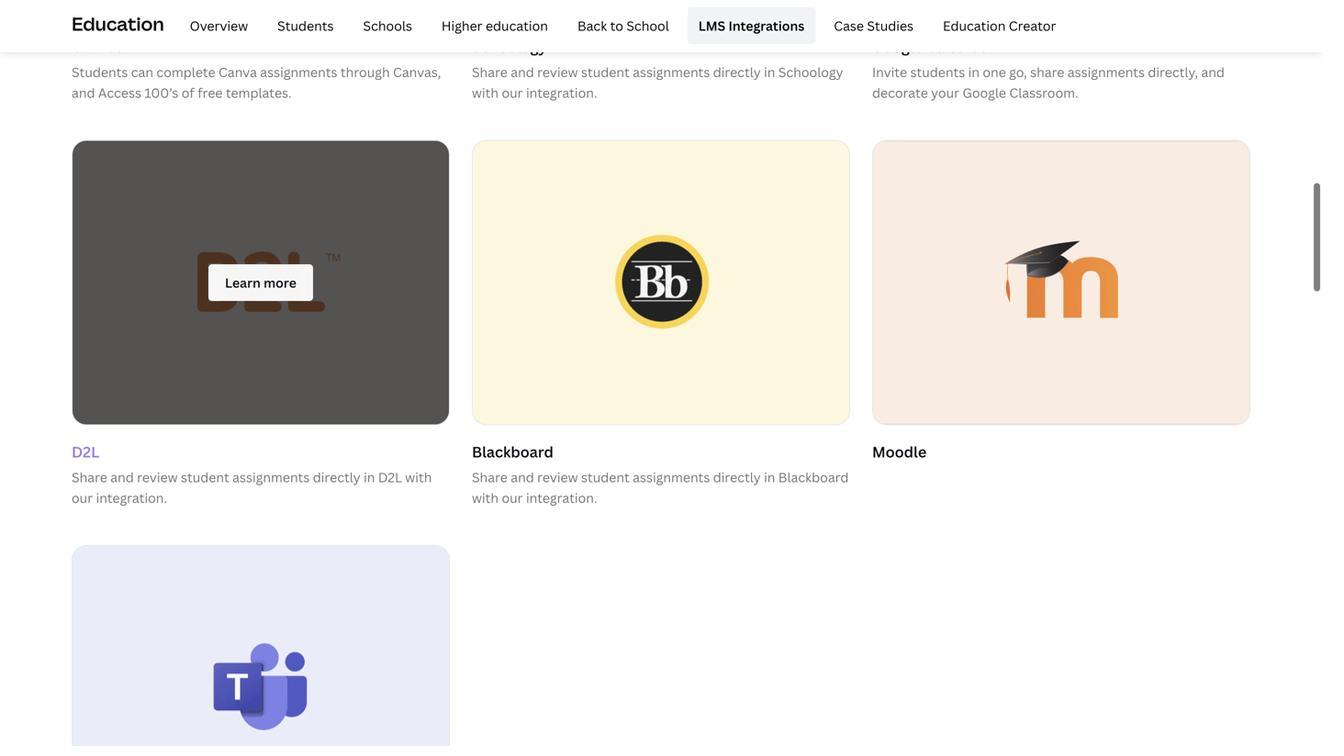 Task type: describe. For each thing, give the bounding box(es) containing it.
school
[[627, 17, 669, 34]]

invite
[[872, 57, 907, 74]]

review for blackboard
[[537, 462, 578, 480]]

1 vertical spatial google
[[963, 78, 1006, 95]]

and for d2l
[[110, 462, 134, 480]]

canvas students can complete canva assignments through canvas, and access 100's of free templates.
[[72, 30, 441, 95]]

schools link
[[352, 7, 423, 44]]

with for d2l
[[405, 462, 432, 480]]

back
[[577, 17, 607, 34]]

lms integrations
[[699, 17, 805, 34]]

integrations
[[729, 17, 805, 34]]

go,
[[1009, 57, 1027, 74]]

classroom
[[926, 30, 1002, 50]]

directly for schoology
[[713, 57, 761, 74]]

to
[[610, 17, 623, 34]]

in for d2l
[[364, 462, 375, 480]]

students
[[910, 57, 965, 74]]

with for blackboard
[[472, 483, 499, 500]]

with for schoology
[[472, 78, 499, 95]]

our for d2l
[[72, 483, 93, 500]]

0 vertical spatial google
[[872, 30, 923, 50]]

d2l inside share and review student assignments directly in d2l with our integration.
[[378, 462, 402, 480]]

google classroom invite students in one go, share assignments directly, and decorate your google classroom.
[[872, 30, 1225, 95]]

share and review student assignments directly in d2l with our integration.
[[72, 462, 432, 500]]

student for schoology
[[581, 57, 630, 74]]

access
[[98, 78, 141, 95]]

moodle link
[[872, 133, 1251, 461]]

lms integrations link
[[688, 7, 816, 44]]

student for blackboard
[[581, 462, 630, 480]]

menu bar containing overview
[[171, 7, 1067, 44]]

0 vertical spatial schoology
[[472, 30, 547, 50]]

assignments inside canvas students can complete canva assignments through canvas, and access 100's of free templates.
[[260, 57, 337, 74]]

microsoft teams image
[[73, 540, 449, 746]]

canvas,
[[393, 57, 441, 74]]

higher education
[[442, 17, 548, 34]]

share and review student assignments directly in schoology with our integration.
[[472, 57, 843, 95]]

our for blackboard
[[502, 483, 523, 500]]

integration. for schoology
[[526, 78, 597, 95]]

free
[[198, 78, 223, 95]]

back to school link
[[566, 7, 680, 44]]

education creator link
[[932, 7, 1067, 44]]

assignments for schoology
[[633, 57, 710, 74]]

1 horizontal spatial students
[[277, 17, 334, 34]]

higher
[[442, 17, 483, 34]]

and inside google classroom invite students in one go, share assignments directly, and decorate your google classroom.
[[1201, 57, 1225, 74]]

templates.
[[226, 78, 292, 95]]

overview
[[190, 17, 248, 34]]

moodle
[[872, 436, 927, 455]]

lms
[[699, 17, 726, 34]]

and for schoology
[[511, 57, 534, 74]]

through
[[341, 57, 390, 74]]

share and review student assignments directly in blackboard with our integration.
[[472, 462, 849, 500]]

one
[[983, 57, 1006, 74]]

overview link
[[179, 7, 259, 44]]

share for schoology
[[472, 57, 508, 74]]

c2l image
[[54, 120, 468, 432]]

moodle image
[[873, 134, 1250, 418]]



Task type: vqa. For each thing, say whether or not it's contained in the screenshot.
love
no



Task type: locate. For each thing, give the bounding box(es) containing it.
with
[[472, 78, 499, 95], [405, 462, 432, 480], [472, 483, 499, 500]]

our for schoology
[[502, 78, 523, 95]]

assignments inside google classroom invite students in one go, share assignments directly, and decorate your google classroom.
[[1068, 57, 1145, 74]]

share
[[472, 57, 508, 74], [72, 462, 107, 480], [472, 462, 508, 480]]

classroom.
[[1009, 78, 1079, 95]]

menu bar
[[171, 7, 1067, 44]]

education
[[72, 11, 164, 36], [943, 17, 1006, 34]]

in for schoology
[[764, 57, 775, 74]]

review
[[537, 57, 578, 74], [137, 462, 178, 480], [537, 462, 578, 480]]

integration. for d2l
[[96, 483, 167, 500]]

share for d2l
[[72, 462, 107, 480]]

with inside share and review student assignments directly in d2l with our integration.
[[405, 462, 432, 480]]

integration. inside share and review student assignments directly in schoology with our integration.
[[526, 78, 597, 95]]

education creator
[[943, 17, 1056, 34]]

directly inside share and review student assignments directly in d2l with our integration.
[[313, 462, 361, 480]]

directly inside share and review student assignments directly in schoology with our integration.
[[713, 57, 761, 74]]

and for blackboard
[[511, 462, 534, 480]]

0 vertical spatial students
[[277, 17, 334, 34]]

student inside share and review student assignments directly in schoology with our integration.
[[581, 57, 630, 74]]

directly,
[[1148, 57, 1198, 74]]

1 horizontal spatial blackboard
[[778, 462, 849, 480]]

in inside share and review student assignments directly in schoology with our integration.
[[764, 57, 775, 74]]

with inside 'share and review student assignments directly in blackboard with our integration.'
[[472, 483, 499, 500]]

share inside share and review student assignments directly in schoology with our integration.
[[472, 57, 508, 74]]

directly inside 'share and review student assignments directly in blackboard with our integration.'
[[713, 462, 761, 480]]

0 horizontal spatial google
[[872, 30, 923, 50]]

share inside share and review student assignments directly in d2l with our integration.
[[72, 462, 107, 480]]

integration. inside 'share and review student assignments directly in blackboard with our integration.'
[[526, 483, 597, 500]]

case
[[834, 17, 864, 34]]

review inside share and review student assignments directly in schoology with our integration.
[[537, 57, 578, 74]]

in inside share and review student assignments directly in d2l with our integration.
[[364, 462, 375, 480]]

1 horizontal spatial d2l
[[378, 462, 402, 480]]

back to school
[[577, 17, 669, 34]]

directly
[[713, 57, 761, 74], [313, 462, 361, 480], [713, 462, 761, 480]]

1 horizontal spatial google
[[963, 78, 1006, 95]]

assignments
[[260, 57, 337, 74], [633, 57, 710, 74], [1068, 57, 1145, 74], [232, 462, 310, 480], [633, 462, 710, 480]]

education
[[486, 17, 548, 34]]

schoology
[[472, 30, 547, 50], [778, 57, 843, 74]]

and inside share and review student assignments directly in schoology with our integration.
[[511, 57, 534, 74]]

complete
[[156, 57, 215, 74]]

students down canvas
[[72, 57, 128, 74]]

student
[[581, 57, 630, 74], [181, 462, 229, 480], [581, 462, 630, 480]]

schoology down case
[[778, 57, 843, 74]]

1 vertical spatial schoology
[[778, 57, 843, 74]]

case studies
[[834, 17, 914, 34]]

student inside share and review student assignments directly in d2l with our integration.
[[181, 462, 229, 480]]

assignments inside share and review student assignments directly in schoology with our integration.
[[633, 57, 710, 74]]

our
[[502, 78, 523, 95], [72, 483, 93, 500], [502, 483, 523, 500]]

1 vertical spatial blackboard
[[778, 462, 849, 480]]

0 horizontal spatial blackboard
[[472, 436, 554, 455]]

0 horizontal spatial schoology
[[472, 30, 547, 50]]

integration. inside share and review student assignments directly in d2l with our integration.
[[96, 483, 167, 500]]

d2l
[[72, 436, 99, 455], [378, 462, 402, 480]]

students up templates.
[[277, 17, 334, 34]]

education up can
[[72, 11, 164, 36]]

education for education creator
[[943, 17, 1006, 34]]

case studies link
[[823, 7, 925, 44]]

blackboard inside 'share and review student assignments directly in blackboard with our integration.'
[[778, 462, 849, 480]]

0 vertical spatial with
[[472, 78, 499, 95]]

blackboard image
[[473, 134, 849, 418]]

assignments for blackboard
[[633, 462, 710, 480]]

review inside share and review student assignments directly in d2l with our integration.
[[137, 462, 178, 480]]

directly for d2l
[[313, 462, 361, 480]]

student for d2l
[[181, 462, 229, 480]]

integration.
[[526, 78, 597, 95], [96, 483, 167, 500], [526, 483, 597, 500]]

0 vertical spatial d2l
[[72, 436, 99, 455]]

1 vertical spatial students
[[72, 57, 128, 74]]

canva
[[219, 57, 257, 74]]

schools
[[363, 17, 412, 34]]

decorate
[[872, 78, 928, 95]]

2 vertical spatial with
[[472, 483, 499, 500]]

directly for blackboard
[[713, 462, 761, 480]]

100's
[[144, 78, 178, 95]]

in for blackboard
[[764, 462, 775, 480]]

blackboard
[[472, 436, 554, 455], [778, 462, 849, 480]]

canvas
[[72, 30, 123, 50]]

google down one at the right top of page
[[963, 78, 1006, 95]]

and inside 'share and review student assignments directly in blackboard with our integration.'
[[511, 462, 534, 480]]

schoology left back
[[472, 30, 547, 50]]

education up one at the right top of page
[[943, 17, 1006, 34]]

students
[[277, 17, 334, 34], [72, 57, 128, 74]]

can
[[131, 57, 153, 74]]

0 horizontal spatial d2l
[[72, 436, 99, 455]]

education for education
[[72, 11, 164, 36]]

studies
[[867, 17, 914, 34]]

schoology inside share and review student assignments directly in schoology with our integration.
[[778, 57, 843, 74]]

1 horizontal spatial education
[[943, 17, 1006, 34]]

integration. for blackboard
[[526, 483, 597, 500]]

review inside 'share and review student assignments directly in blackboard with our integration.'
[[537, 462, 578, 480]]

our inside 'share and review student assignments directly in blackboard with our integration.'
[[502, 483, 523, 500]]

students inside canvas students can complete canva assignments through canvas, and access 100's of free templates.
[[72, 57, 128, 74]]

1 vertical spatial with
[[405, 462, 432, 480]]

your
[[931, 78, 960, 95]]

students link
[[266, 7, 345, 44]]

in inside google classroom invite students in one go, share assignments directly, and decorate your google classroom.
[[968, 57, 980, 74]]

in
[[764, 57, 775, 74], [968, 57, 980, 74], [364, 462, 375, 480], [764, 462, 775, 480]]

share
[[1030, 57, 1065, 74]]

and inside canvas students can complete canva assignments through canvas, and access 100's of free templates.
[[72, 78, 95, 95]]

share inside 'share and review student assignments directly in blackboard with our integration.'
[[472, 462, 508, 480]]

assignments inside 'share and review student assignments directly in blackboard with our integration.'
[[633, 462, 710, 480]]

google
[[872, 30, 923, 50], [963, 78, 1006, 95]]

share for blackboard
[[472, 462, 508, 480]]

1 vertical spatial d2l
[[378, 462, 402, 480]]

assignments for d2l
[[232, 462, 310, 480]]

student inside 'share and review student assignments directly in blackboard with our integration.'
[[581, 462, 630, 480]]

and inside share and review student assignments directly in d2l with our integration.
[[110, 462, 134, 480]]

review for d2l
[[137, 462, 178, 480]]

our inside share and review student assignments directly in d2l with our integration.
[[72, 483, 93, 500]]

in inside 'share and review student assignments directly in blackboard with our integration.'
[[764, 462, 775, 480]]

0 vertical spatial blackboard
[[472, 436, 554, 455]]

and
[[511, 57, 534, 74], [1201, 57, 1225, 74], [72, 78, 95, 95], [110, 462, 134, 480], [511, 462, 534, 480]]

creator
[[1009, 17, 1056, 34]]

with inside share and review student assignments directly in schoology with our integration.
[[472, 78, 499, 95]]

0 horizontal spatial education
[[72, 11, 164, 36]]

1 horizontal spatial schoology
[[778, 57, 843, 74]]

higher education link
[[431, 7, 559, 44]]

google up invite
[[872, 30, 923, 50]]

review for schoology
[[537, 57, 578, 74]]

our inside share and review student assignments directly in schoology with our integration.
[[502, 78, 523, 95]]

0 horizontal spatial students
[[72, 57, 128, 74]]

assignments inside share and review student assignments directly in d2l with our integration.
[[232, 462, 310, 480]]

of
[[182, 78, 194, 95]]



